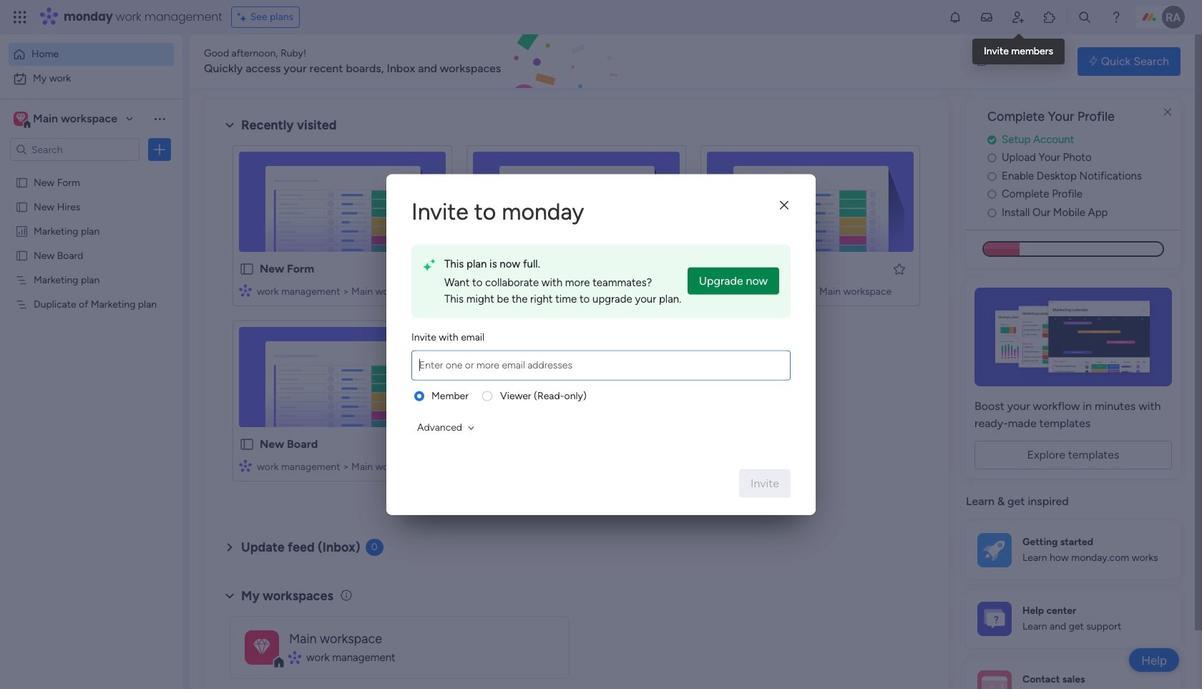 Task type: locate. For each thing, give the bounding box(es) containing it.
2 vertical spatial circle o image
[[988, 189, 997, 200]]

help center element
[[967, 591, 1181, 648]]

workspace selection element
[[14, 110, 120, 129]]

quick search results list box
[[221, 134, 932, 499]]

Search in workspace field
[[30, 141, 120, 158]]

open update feed (inbox) image
[[221, 539, 238, 556]]

0 element
[[366, 539, 383, 556]]

workspace image
[[14, 111, 28, 127], [16, 111, 26, 127], [254, 635, 270, 660]]

circle o image
[[988, 153, 997, 163], [988, 171, 997, 182], [988, 189, 997, 200]]

component image
[[707, 284, 720, 297], [289, 652, 301, 664]]

1 vertical spatial option
[[9, 67, 174, 90]]

close recently visited image
[[221, 117, 238, 134]]

0 vertical spatial component image
[[707, 284, 720, 297]]

public board image
[[15, 175, 29, 189], [15, 200, 29, 213], [15, 248, 29, 262], [473, 261, 489, 277], [707, 261, 723, 277], [239, 437, 255, 452]]

0 horizontal spatial component image
[[289, 652, 301, 664]]

getting started element
[[967, 522, 1181, 579]]

1 vertical spatial component image
[[289, 652, 301, 664]]

workspace image inside icon
[[254, 635, 270, 660]]

notifications image
[[949, 10, 963, 24]]

0 vertical spatial circle o image
[[988, 153, 997, 163]]

list box
[[0, 167, 183, 509]]

3 circle o image from the top
[[988, 189, 997, 200]]

angle down image
[[468, 423, 475, 433]]

public board image
[[239, 261, 255, 277]]

option
[[9, 43, 174, 66], [9, 67, 174, 90], [0, 169, 183, 172]]

component image
[[239, 284, 252, 297], [473, 284, 486, 297], [239, 459, 252, 472]]

add to favorites image
[[893, 262, 907, 276]]

0 vertical spatial option
[[9, 43, 174, 66]]

circle o image
[[988, 207, 997, 218]]

search everything image
[[1078, 10, 1093, 24]]

dapulse x slim image
[[1160, 104, 1177, 121]]

update feed image
[[980, 10, 994, 24]]

upgrade stars new image
[[423, 256, 436, 275]]

1 vertical spatial circle o image
[[988, 171, 997, 182]]



Task type: describe. For each thing, give the bounding box(es) containing it.
workspace image
[[245, 630, 279, 665]]

close my workspaces image
[[221, 588, 238, 605]]

help image
[[1110, 10, 1124, 24]]

check circle image
[[988, 134, 997, 145]]

public dashboard image
[[15, 224, 29, 238]]

close image
[[780, 200, 789, 211]]

1 horizontal spatial component image
[[707, 284, 720, 297]]

v2 user feedback image
[[978, 53, 989, 69]]

see plans image
[[237, 9, 250, 25]]

select product image
[[13, 10, 27, 24]]

invite members image
[[1012, 10, 1026, 24]]

v2 bolt switch image
[[1090, 53, 1098, 69]]

2 vertical spatial option
[[0, 169, 183, 172]]

add to favorites image
[[425, 262, 439, 276]]

1 circle o image from the top
[[988, 153, 997, 163]]

contact sales element
[[967, 659, 1181, 689]]

monday marketplace image
[[1043, 10, 1057, 24]]

ruby anderson image
[[1163, 6, 1186, 29]]

templates image image
[[979, 288, 1168, 387]]

2 circle o image from the top
[[988, 171, 997, 182]]

Enter one or more email addresses text field
[[415, 351, 788, 380]]



Task type: vqa. For each thing, say whether or not it's contained in the screenshot.
the left component ICON
no



